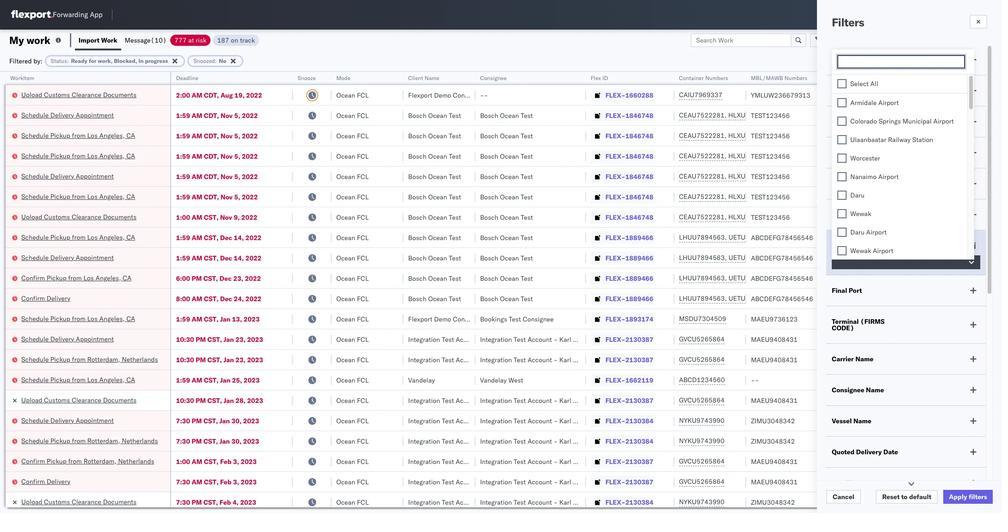 Task type: locate. For each thing, give the bounding box(es) containing it.
schedule pickup from los angeles, ca for sixth schedule pickup from los angeles, ca button from the top of the page
[[21, 376, 135, 384]]

operator
[[890, 75, 912, 81]]

resize handle column header for mbl/mawb numbers
[[874, 72, 885, 513]]

2 10:30 from the top
[[176, 356, 194, 364]]

0 vertical spatial jaehyung
[[890, 335, 917, 344]]

wewak for wewak airport
[[851, 247, 872, 255]]

delivery for schedule delivery appointment button related to 10:30 pm cst, jan 23, 2023
[[50, 335, 74, 343]]

upload customs clearance documents button
[[21, 90, 137, 100], [21, 212, 137, 222]]

1 flex-1846748 from the top
[[606, 111, 654, 120]]

0 vertical spatial 30,
[[232, 417, 242, 425]]

9 1:59 from the top
[[176, 376, 190, 384]]

2:00
[[176, 91, 190, 99]]

1 1:59 am cst, dec 14, 2022 from the top
[[176, 234, 262, 242]]

flex-1893174
[[606, 315, 654, 323]]

clearance for 4th 'upload customs clearance documents' "link" from the bottom of the page
[[72, 90, 101, 99]]

2 gaurav from the top
[[890, 111, 910, 120]]

gaurav down operator at right top
[[890, 91, 910, 99]]

1 14, from the top
[[234, 234, 244, 242]]

schedule pickup from los angeles, ca for sixth schedule pickup from los angeles, ca button from the bottom
[[21, 131, 135, 140]]

wewak down daru airport
[[851, 247, 872, 255]]

schedule for schedule pickup from rotterdam, netherlands button associated with 7:30 pm cst, jan 30, 2023
[[21, 437, 49, 445]]

7:30 up 7:30 pm cst, feb 4, 2023
[[176, 478, 190, 486]]

1 vertical spatial confirm delivery button
[[21, 477, 70, 487]]

quoted
[[832, 448, 855, 456]]

delivery for 1:59 am cst, dec 14, 2022's schedule delivery appointment button
[[50, 253, 74, 262]]

0 vertical spatial upload customs clearance documents button
[[21, 90, 137, 100]]

3 2130387 from the top
[[626, 396, 654, 405]]

0 vertical spatial mode
[[336, 75, 351, 81]]

1662119
[[626, 376, 654, 384]]

1 upload customs clearance documents from the top
[[21, 90, 137, 99]]

upload customs clearance documents button for 1:00 am cst, nov 9, 2022
[[21, 212, 137, 222]]

jawla up municipal at top
[[912, 91, 928, 99]]

pm
[[192, 274, 202, 283], [196, 335, 206, 344], [196, 356, 206, 364], [196, 396, 206, 405], [192, 417, 202, 425], [192, 437, 202, 445], [192, 498, 202, 507]]

port up daru airport
[[866, 211, 879, 219]]

flex id
[[591, 75, 608, 81]]

client inside button
[[408, 75, 423, 81]]

wewak
[[851, 210, 872, 218], [851, 247, 872, 255]]

2 hlxu8034992 from the top
[[778, 131, 823, 140]]

feb up 7:30 am cst, feb 3, 2023
[[220, 458, 232, 466]]

Search Work text field
[[691, 33, 792, 47]]

jawla for schedule delivery appointment
[[912, 111, 928, 120]]

my
[[9, 34, 24, 47]]

1 vertical spatial flexport demo consignee
[[408, 315, 484, 323]]

2 flex-1889466 from the top
[[606, 254, 654, 262]]

pickup for 3rd schedule pickup from los angeles, ca button from the top
[[50, 192, 70, 201]]

pickup
[[50, 131, 70, 140], [50, 152, 70, 160], [50, 192, 70, 201], [50, 233, 70, 241], [47, 274, 67, 282], [50, 315, 70, 323], [50, 355, 70, 364], [50, 376, 70, 384], [50, 437, 70, 445], [47, 457, 67, 465]]

client name
[[408, 75, 440, 81], [832, 180, 870, 188]]

0 vertical spatial zimu3048342
[[751, 417, 795, 425]]

8 am from the top
[[192, 234, 202, 242]]

hlxu6269489,
[[729, 111, 776, 119], [729, 131, 776, 140], [729, 152, 776, 160], [729, 172, 776, 181], [729, 193, 776, 201], [729, 213, 776, 221]]

2023 right 28, on the bottom left of the page
[[247, 396, 263, 405]]

1 horizontal spatial client
[[832, 180, 851, 188]]

2 flexport demo consignee from the top
[[408, 315, 484, 323]]

10 flex- from the top
[[606, 274, 626, 283]]

documents for second 'upload customs clearance documents' "link" from the top of the page
[[103, 213, 137, 221]]

client
[[408, 75, 423, 81], [832, 180, 851, 188]]

2 upload customs clearance documents button from the top
[[21, 212, 137, 222]]

am
[[192, 91, 202, 99], [192, 111, 202, 120], [192, 132, 202, 140], [192, 152, 202, 160], [192, 172, 202, 181], [192, 193, 202, 201], [192, 213, 202, 221], [192, 234, 202, 242], [192, 254, 202, 262], [192, 295, 202, 303], [192, 315, 202, 323], [192, 376, 202, 384], [192, 458, 202, 466], [192, 478, 202, 486]]

7:30 down 10:30 pm cst, jan 28, 2023
[[176, 417, 190, 425]]

1 vertical spatial wewak
[[851, 247, 872, 255]]

cst, up 7:30 pm cst, feb 4, 2023
[[204, 478, 219, 486]]

23, up the 25,
[[236, 356, 246, 364]]

1 jawla from the top
[[912, 91, 928, 99]]

1 confirm delivery link from the top
[[21, 294, 70, 303]]

pickup for fifth schedule pickup from los angeles, ca button from the top of the page
[[50, 315, 70, 323]]

snoozed down armidale
[[832, 118, 858, 126]]

2 flex-2130387 from the top
[[606, 356, 654, 364]]

dec up 6:00 pm cst, dec 23, 2022
[[220, 254, 232, 262]]

2023
[[244, 315, 260, 323], [247, 335, 263, 344], [247, 356, 263, 364], [244, 376, 260, 384], [247, 396, 263, 405], [243, 417, 259, 425], [243, 437, 259, 445], [241, 458, 257, 466], [241, 478, 257, 486], [240, 498, 256, 507]]

10:30 for schedule pickup from rotterdam, netherlands
[[176, 356, 194, 364]]

1:59 am cst, jan 13, 2023
[[176, 315, 260, 323]]

0 vertical spatial 1:59 am cst, dec 14, 2022
[[176, 234, 262, 242]]

5 ocean fcl from the top
[[336, 172, 369, 181]]

1 vertical spatial 7:30 pm cst, jan 30, 2023
[[176, 437, 259, 445]]

upload for second 'upload customs clearance documents' "link" from the top of the page
[[21, 213, 42, 221]]

ca
[[126, 131, 135, 140], [126, 152, 135, 160], [126, 192, 135, 201], [126, 233, 135, 241], [123, 274, 131, 282], [126, 315, 135, 323], [126, 376, 135, 384]]

1 ceau7522281, from the top
[[679, 111, 727, 119]]

from for sixth schedule pickup from los angeles, ca button from the bottom
[[72, 131, 86, 140]]

cst, up 1:59 am cst, jan 25, 2023
[[208, 356, 222, 364]]

quoted delivery date
[[832, 448, 898, 456]]

jaehyung choi - test destination agen
[[890, 376, 1003, 384]]

1889466
[[626, 234, 654, 242], [626, 254, 654, 262], [626, 274, 654, 283], [626, 295, 654, 303]]

angeles,
[[99, 131, 125, 140], [99, 152, 125, 160], [99, 192, 125, 201], [99, 233, 125, 241], [96, 274, 121, 282], [99, 315, 125, 323], [99, 376, 125, 384]]

2 confirm delivery from the top
[[21, 477, 70, 486]]

2130387
[[626, 335, 654, 344], [626, 356, 654, 364], [626, 396, 654, 405], [626, 458, 654, 466], [626, 478, 654, 486]]

netherlands for 7:30
[[122, 437, 158, 445]]

3, for 7:30 am cst, feb 3, 2023
[[233, 478, 239, 486]]

5 schedule pickup from los angeles, ca from the top
[[21, 315, 135, 323]]

0 horizontal spatial vandelay
[[408, 376, 435, 384]]

1 vertical spatial 23,
[[236, 335, 246, 344]]

container numbers
[[679, 75, 728, 81]]

jan down the 13,
[[224, 335, 234, 344]]

flex-1846748 for second 'upload customs clearance documents' "link" from the top of the page
[[606, 213, 654, 221]]

daru up 'arrival port'
[[851, 228, 865, 237]]

1 horizontal spatial :
[[215, 57, 217, 64]]

3 abcdefg78456546 from the top
[[751, 274, 813, 283]]

appointment for 10:30 pm cst, jan 23, 2023
[[76, 335, 114, 343]]

9 flex- from the top
[[606, 254, 626, 262]]

at risk
[[832, 87, 853, 95]]

7:30 pm cst, jan 30, 2023 up 1:00 am cst, feb 3, 2023
[[176, 437, 259, 445]]

11 fcl from the top
[[357, 295, 369, 303]]

status down file
[[832, 56, 852, 64]]

1 vertical spatial client name
[[832, 180, 870, 188]]

1 lhuu7894563, uetu5238478 from the top
[[679, 233, 774, 242]]

2 flex-1846748 from the top
[[606, 132, 654, 140]]

3 ceau7522281, hlxu6269489, hlxu8034992 from the top
[[679, 152, 823, 160]]

zimu3048342
[[751, 417, 795, 425], [751, 437, 795, 445], [751, 498, 795, 507]]

0 vertical spatial wewak
[[851, 210, 872, 218]]

3 5, from the top
[[234, 152, 240, 160]]

1 vertical spatial choi
[[918, 376, 932, 384]]

gaurav right nanaimo
[[890, 172, 910, 181]]

1 vertical spatial confirm delivery link
[[21, 477, 70, 486]]

: left the ready
[[67, 57, 69, 64]]

1 horizontal spatial client name
[[832, 180, 870, 188]]

1 vertical spatial schedule pickup from rotterdam, netherlands link
[[21, 436, 158, 445]]

2 clearance from the top
[[72, 213, 101, 221]]

maeu9408431 for schedule delivery appointment
[[751, 335, 798, 344]]

1 1:59 am cdt, nov 5, 2022 from the top
[[176, 111, 258, 120]]

5,
[[234, 111, 240, 120], [234, 132, 240, 140], [234, 152, 240, 160], [234, 172, 240, 181], [234, 193, 240, 201]]

1 vertical spatial nyku9743990
[[679, 437, 725, 445]]

2 : from the left
[[215, 57, 217, 64]]

los for 3rd schedule pickup from los angeles, ca button from the top
[[87, 192, 98, 201]]

0 horizontal spatial snoozed
[[194, 57, 215, 64]]

cst, up 7:30 am cst, feb 3, 2023
[[204, 458, 219, 466]]

pm up 1:59 am cst, jan 25, 2023
[[196, 356, 206, 364]]

flexport. image
[[11, 10, 53, 19]]

4 hlxu8034992 from the top
[[778, 172, 823, 181]]

jan up 1:00 am cst, feb 3, 2023
[[220, 437, 230, 445]]

schedule delivery appointment button
[[21, 110, 114, 121], [21, 171, 114, 182], [21, 253, 114, 263], [21, 334, 114, 345], [21, 416, 114, 426]]

1 flex-2130384 from the top
[[606, 417, 654, 425]]

1 wewak from the top
[[851, 210, 872, 218]]

schedule for 3rd schedule pickup from los angeles, ca button from the top
[[21, 192, 49, 201]]

documents for 1st 'upload customs clearance documents' "link" from the bottom
[[103, 498, 137, 506]]

0 vertical spatial rotterdam,
[[87, 355, 120, 364]]

all
[[871, 80, 879, 88]]

10:30 pm cst, jan 23, 2023 down 1:59 am cst, jan 13, 2023
[[176, 335, 263, 344]]

schedule delivery appointment
[[21, 111, 114, 119], [21, 172, 114, 180], [21, 253, 114, 262], [21, 335, 114, 343], [21, 416, 114, 425]]

(firms
[[861, 318, 885, 326]]

4 upload customs clearance documents link from the top
[[21, 497, 137, 507]]

7:30 up 1:00 am cst, feb 3, 2023
[[176, 437, 190, 445]]

1 flex- from the top
[[606, 91, 626, 99]]

0 horizontal spatial status
[[51, 57, 67, 64]]

snoozed : no
[[194, 57, 227, 64]]

rotterdam, inside confirm pickup from rotterdam, netherlands link
[[84, 457, 116, 465]]

schedule for third schedule pickup from los angeles, ca button from the bottom
[[21, 233, 49, 241]]

port down daru airport
[[855, 242, 868, 250]]

0 vertical spatial 2130384
[[626, 417, 654, 425]]

0 vertical spatial feb
[[220, 458, 232, 466]]

forwarding
[[53, 10, 88, 19]]

0 vertical spatial nyku9743990
[[679, 417, 725, 425]]

schedule pickup from los angeles, ca link for 3rd schedule pickup from los angeles, ca button from the top
[[21, 192, 135, 201]]

2 schedule from the top
[[21, 131, 49, 140]]

0 vertical spatial flex-2130384
[[606, 417, 654, 425]]

flex-2130384 button
[[591, 414, 656, 427], [591, 414, 656, 427], [591, 435, 656, 448], [591, 435, 656, 448], [591, 496, 656, 509], [591, 496, 656, 509]]

documents for third 'upload customs clearance documents' "link" from the top of the page
[[103, 396, 137, 404]]

deadline up 2:00
[[176, 75, 199, 81]]

nyku9743990
[[679, 417, 725, 425], [679, 437, 725, 445], [679, 498, 725, 506]]

1 flex-2130387 from the top
[[606, 335, 654, 344]]

schedule pickup from los angeles, ca link for third schedule pickup from los angeles, ca button from the bottom
[[21, 233, 135, 242]]

2 gvcu5265864 from the top
[[679, 355, 725, 364]]

omkar savant
[[890, 274, 931, 283]]

feb for 7:30 pm cst, feb 4, 2023
[[220, 498, 231, 507]]

0 horizontal spatial client name
[[408, 75, 440, 81]]

feb left 4,
[[220, 498, 231, 507]]

deadline up cancel
[[832, 479, 860, 487]]

schedule pickup from rotterdam, netherlands button for 10:30 pm cst, jan 23, 2023
[[21, 355, 158, 365]]

3 resize handle column header from the left
[[321, 72, 332, 513]]

message (10)
[[125, 36, 167, 44]]

3 gvcu5265864 from the top
[[679, 396, 725, 405]]

colorado
[[851, 117, 877, 125]]

omkar
[[890, 274, 909, 283]]

0 vertical spatial daru
[[851, 191, 865, 199]]

0 vertical spatial deadline
[[176, 75, 199, 81]]

select all
[[851, 80, 879, 88]]

1:59 am cdt, nov 5, 2022 for 1st schedule delivery appointment link
[[176, 111, 258, 120]]

1 hlxu8034992 from the top
[[778, 111, 823, 119]]

aug
[[221, 91, 233, 99]]

pickup for schedule pickup from rotterdam, netherlands button associated with 7:30 pm cst, jan 30, 2023
[[50, 437, 70, 445]]

1 vertical spatial netherlands
[[122, 437, 158, 445]]

1 vertical spatial 1:59 am cst, dec 14, 2022
[[176, 254, 262, 262]]

airport for wewak airport
[[873, 247, 894, 255]]

4 schedule delivery appointment button from the top
[[21, 334, 114, 345]]

numbers for container numbers
[[706, 75, 728, 81]]

pm down 1:59 am cst, jan 13, 2023
[[196, 335, 206, 344]]

1 vertical spatial --
[[751, 376, 759, 384]]

mode right snooze
[[336, 75, 351, 81]]

0 vertical spatial choi
[[918, 335, 932, 344]]

5 maeu9408431 from the top
[[751, 478, 798, 486]]

delivery for 1st schedule delivery appointment button
[[50, 111, 74, 119]]

1 vertical spatial 2130384
[[626, 437, 654, 445]]

3 schedule delivery appointment button from the top
[[21, 253, 114, 263]]

0 vertical spatial 7:30 pm cst, jan 30, 2023
[[176, 417, 259, 425]]

0 vertical spatial --
[[480, 91, 488, 99]]

1:59 am cst, dec 14, 2022 down 1:00 am cst, nov 9, 2022
[[176, 234, 262, 242]]

0 vertical spatial netherlands
[[122, 355, 158, 364]]

risk right at
[[196, 36, 207, 44]]

container numbers button
[[675, 73, 737, 82]]

gaurav up railway at top right
[[890, 111, 910, 120]]

feb down 1:00 am cst, feb 3, 2023
[[220, 478, 232, 486]]

1 vertical spatial deadline
[[832, 479, 860, 487]]

schedule pickup from los angeles, ca link for fifth schedule pickup from los angeles, ca button from the top of the page
[[21, 314, 135, 323]]

0 horizontal spatial client
[[408, 75, 423, 81]]

0 vertical spatial confirm delivery
[[21, 294, 70, 302]]

30,
[[232, 417, 242, 425], [232, 437, 242, 445]]

4 5, from the top
[[234, 172, 240, 181]]

angeles, for schedule pickup from los angeles, ca link associated with third schedule pickup from los angeles, ca button from the bottom
[[99, 233, 125, 241]]

14, up 6:00 pm cst, dec 23, 2022
[[234, 254, 244, 262]]

1846748 for schedule pickup from los angeles, ca link associated with 3rd schedule pickup from los angeles, ca button from the top
[[626, 193, 654, 201]]

None checkbox
[[838, 79, 847, 88], [838, 98, 847, 107], [838, 117, 847, 126], [838, 172, 847, 181], [838, 209, 847, 218], [838, 228, 847, 237], [838, 246, 847, 255], [838, 79, 847, 88], [838, 98, 847, 107], [838, 117, 847, 126], [838, 172, 847, 181], [838, 209, 847, 218], [838, 228, 847, 237], [838, 246, 847, 255]]

2 schedule pickup from rotterdam, netherlands from the top
[[21, 437, 158, 445]]

2 7:30 pm cst, jan 30, 2023 from the top
[[176, 437, 259, 445]]

5 schedule delivery appointment link from the top
[[21, 416, 114, 425]]

1 horizontal spatial vandelay
[[480, 376, 507, 384]]

6 schedule pickup from los angeles, ca button from the top
[[21, 375, 135, 385]]

7 fcl from the top
[[357, 213, 369, 221]]

agent
[[973, 335, 990, 344]]

2 vertical spatial flex-2130384
[[606, 498, 654, 507]]

2 zimu3048342 from the top
[[751, 437, 795, 445]]

actions
[[962, 75, 982, 81]]

10:30 up 1:59 am cst, jan 25, 2023
[[176, 356, 194, 364]]

1 1846748 from the top
[[626, 111, 654, 120]]

1 flex-1889466 from the top
[[606, 234, 654, 242]]

caiu7969337
[[679, 91, 723, 99]]

filters
[[969, 493, 988, 501]]

dec left 24,
[[220, 295, 232, 303]]

1 vertical spatial 10:30 pm cst, jan 23, 2023
[[176, 356, 263, 364]]

23, down the 13,
[[236, 335, 246, 344]]

1 vertical spatial 10:30
[[176, 356, 194, 364]]

numbers inside mbl/mawb numbers button
[[785, 75, 808, 81]]

choi for destination
[[918, 376, 932, 384]]

angeles, for schedule pickup from los angeles, ca link associated with sixth schedule pickup from los angeles, ca button from the top of the page
[[99, 376, 125, 384]]

0 horizontal spatial deadline
[[176, 75, 199, 81]]

2 flex- from the top
[[606, 111, 626, 120]]

2 3, from the top
[[233, 478, 239, 486]]

mode left worcester
[[832, 149, 849, 157]]

3 1846748 from the top
[[626, 152, 654, 160]]

0 vertical spatial port
[[866, 211, 879, 219]]

at
[[832, 87, 839, 95]]

6 fcl from the top
[[357, 193, 369, 201]]

batch action
[[950, 36, 990, 44]]

status for status
[[832, 56, 852, 64]]

1 vertical spatial flex-2130384
[[606, 437, 654, 445]]

3, for 1:00 am cst, feb 3, 2023
[[233, 458, 239, 466]]

1 vertical spatial snoozed
[[832, 118, 858, 126]]

7:30 pm cst, feb 4, 2023
[[176, 498, 256, 507]]

schedule delivery appointment link for 1:59 am cdt, nov 5, 2022
[[21, 171, 114, 181]]

deadline inside deadline button
[[176, 75, 199, 81]]

1 horizontal spatial risk
[[841, 87, 853, 95]]

bookings test consignee
[[480, 315, 554, 323]]

choi down jaehyung choi - test origin agent
[[918, 376, 932, 384]]

1 vertical spatial confirm delivery
[[21, 477, 70, 486]]

gaurav jawla up railway at top right
[[890, 111, 928, 120]]

1 vertical spatial 3,
[[233, 478, 239, 486]]

1 vertical spatial schedule pickup from rotterdam, netherlands button
[[21, 436, 158, 446]]

2 2130384 from the top
[[626, 437, 654, 445]]

3 flex-1889466 from the top
[[606, 274, 654, 283]]

1 vertical spatial upload customs clearance documents button
[[21, 212, 137, 222]]

2023 down 1:59 am cst, jan 13, 2023
[[247, 335, 263, 344]]

schedule delivery appointment button for 1:59 am cst, dec 14, 2022
[[21, 253, 114, 263]]

10:30 down 1:59 am cst, jan 13, 2023
[[176, 335, 194, 344]]

4 flex-1889466 from the top
[[606, 295, 654, 303]]

numbers up 'ymluw236679313'
[[785, 75, 808, 81]]

0 vertical spatial confirm delivery link
[[21, 294, 70, 303]]

8 flex- from the top
[[606, 234, 626, 242]]

schedule for 1st schedule delivery appointment button
[[21, 111, 49, 119]]

2 vertical spatial rotterdam,
[[84, 457, 116, 465]]

1:59 am cst, dec 14, 2022 up 6:00 pm cst, dec 23, 2022
[[176, 254, 262, 262]]

workitem button
[[6, 73, 161, 82]]

1 vertical spatial port
[[855, 242, 868, 250]]

30, down 28, on the bottom left of the page
[[232, 417, 242, 425]]

delivery
[[50, 111, 74, 119], [50, 172, 74, 180], [50, 253, 74, 262], [47, 294, 70, 302], [50, 335, 74, 343], [50, 416, 74, 425], [857, 448, 882, 456], [47, 477, 70, 486]]

airport up springs
[[879, 99, 899, 107]]

from for third schedule pickup from los angeles, ca button from the bottom
[[72, 233, 86, 241]]

date
[[884, 448, 898, 456]]

delivery for schedule delivery appointment button related to 1:59 am cdt, nov 5, 2022
[[50, 172, 74, 180]]

hlxu8034992
[[778, 111, 823, 119], [778, 131, 823, 140], [778, 152, 823, 160], [778, 172, 823, 181], [778, 193, 823, 201], [778, 213, 823, 221]]

airport right nanaimo
[[879, 173, 899, 181]]

1 vertical spatial 30,
[[232, 437, 242, 445]]

23,
[[233, 274, 243, 283], [236, 335, 246, 344], [236, 356, 246, 364]]

3 test123456 from the top
[[751, 152, 790, 160]]

schedule pickup from los angeles, ca for 3rd schedule pickup from los angeles, ca button from the top
[[21, 192, 135, 201]]

schedule delivery appointment for 1:59 am cst, dec 14, 2022
[[21, 253, 114, 262]]

0 vertical spatial 1:00
[[176, 213, 190, 221]]

dec
[[220, 234, 232, 242], [220, 254, 232, 262], [220, 274, 232, 283], [220, 295, 232, 303]]

187
[[217, 36, 229, 44]]

appointment
[[76, 111, 114, 119], [76, 172, 114, 180], [76, 253, 114, 262], [76, 335, 114, 343], [76, 416, 114, 425]]

2 10:30 pm cst, jan 23, 2023 from the top
[[176, 356, 263, 364]]

daru down nanaimo
[[851, 191, 865, 199]]

pickup for confirm pickup from rotterdam, netherlands button
[[47, 457, 67, 465]]

flex-2130387 for schedule delivery appointment
[[606, 335, 654, 344]]

: left no
[[215, 57, 217, 64]]

1 vertical spatial schedule pickup from rotterdam, netherlands
[[21, 437, 158, 445]]

flexport for -
[[408, 91, 433, 99]]

jaehyung
[[890, 335, 917, 344], [890, 376, 917, 384]]

0 vertical spatial 10:30
[[176, 335, 194, 344]]

1 vertical spatial demo
[[434, 315, 451, 323]]

6:00 pm cst, dec 23, 2022
[[176, 274, 261, 283]]

abcd1234560
[[679, 376, 725, 384]]

3, up 7:30 am cst, feb 3, 2023
[[233, 458, 239, 466]]

5, for 1st schedule delivery appointment button
[[234, 111, 240, 120]]

gaurav down colorado springs municipal airport
[[890, 132, 910, 140]]

2 vertical spatial 2130384
[[626, 498, 654, 507]]

gaurav for schedule pickup from los angeles, ca
[[890, 132, 910, 140]]

numbers up caiu7969337
[[706, 75, 728, 81]]

schedule pickup from los angeles, ca link for 2nd schedule pickup from los angeles, ca button from the top of the page
[[21, 151, 135, 160]]

vandelay for vandelay
[[408, 376, 435, 384]]

3 uetu5238478 from the top
[[729, 274, 774, 282]]

1 horizontal spatial mode
[[832, 149, 849, 157]]

snoozed
[[194, 57, 215, 64], [832, 118, 858, 126]]

None checkbox
[[838, 135, 847, 144], [838, 154, 847, 163], [838, 191, 847, 200], [838, 135, 847, 144], [838, 154, 847, 163], [838, 191, 847, 200]]

1 gaurav jawla from the top
[[890, 91, 928, 99]]

0 vertical spatial 3,
[[233, 458, 239, 466]]

2 vandelay from the left
[[480, 376, 507, 384]]

3 1:59 am cdt, nov 5, 2022 from the top
[[176, 152, 258, 160]]

jawla down municipal at top
[[912, 132, 928, 140]]

2130384
[[626, 417, 654, 425], [626, 437, 654, 445], [626, 498, 654, 507]]

0 vertical spatial schedule pickup from rotterdam, netherlands link
[[21, 355, 158, 364]]

10 am from the top
[[192, 295, 202, 303]]

2023 right the 25,
[[244, 376, 260, 384]]

airport for daru airport
[[867, 228, 887, 237]]

14 flex- from the top
[[606, 356, 626, 364]]

default
[[910, 493, 932, 501]]

pickup for sixth schedule pickup from los angeles, ca button from the bottom
[[50, 131, 70, 140]]

2 1889466 from the top
[[626, 254, 654, 262]]

2 daru from the top
[[851, 228, 865, 237]]

exception
[[857, 36, 887, 44]]

uetu5238478
[[729, 233, 774, 242], [729, 254, 774, 262], [729, 274, 774, 282], [729, 294, 774, 303]]

: for snoozed
[[215, 57, 217, 64]]

1 vertical spatial zimu3048342
[[751, 437, 795, 445]]

2 vertical spatial feb
[[220, 498, 231, 507]]

1 vertical spatial rotterdam,
[[87, 437, 120, 445]]

1 horizontal spatial status
[[832, 56, 852, 64]]

2 vertical spatial 23,
[[236, 356, 246, 364]]

1 horizontal spatial numbers
[[785, 75, 808, 81]]

0 horizontal spatial mode
[[336, 75, 351, 81]]

status left the ready
[[51, 57, 67, 64]]

cst, down 1:59 am cst, jan 25, 2023
[[208, 396, 222, 405]]

0 vertical spatial schedule pickup from rotterdam, netherlands button
[[21, 355, 158, 365]]

schedule for sixth schedule pickup from los angeles, ca button from the top of the page
[[21, 376, 49, 384]]

numbers inside container numbers button
[[706, 75, 728, 81]]

flexport demo consignee for --
[[408, 91, 484, 99]]

port right final at right
[[849, 287, 862, 295]]

18 flex- from the top
[[606, 437, 626, 445]]

23, up 24,
[[233, 274, 243, 283]]

14 fcl from the top
[[357, 356, 369, 364]]

30, up 1:00 am cst, feb 3, 2023
[[232, 437, 242, 445]]

14 am from the top
[[192, 478, 202, 486]]

1 vertical spatial flexport
[[408, 315, 433, 323]]

2 vertical spatial port
[[849, 287, 862, 295]]

choi left origin at the bottom of page
[[918, 335, 932, 344]]

0 vertical spatial client
[[408, 75, 423, 81]]

0 vertical spatial demo
[[434, 91, 451, 99]]

flex-1893174 button
[[591, 313, 656, 326], [591, 313, 656, 326]]

confirm inside confirm pickup from rotterdam, netherlands link
[[21, 457, 45, 465]]

flex id button
[[586, 73, 665, 82]]

wewak up daru airport
[[851, 210, 872, 218]]

6 hlxu8034992 from the top
[[778, 213, 823, 221]]

1 vertical spatial client
[[832, 180, 851, 188]]

3 7:30 from the top
[[176, 478, 190, 486]]

1 vertical spatial jaehyung
[[890, 376, 917, 384]]

14, for schedule delivery appointment
[[234, 254, 244, 262]]

schedule pickup from los angeles, ca link for sixth schedule pickup from los angeles, ca button from the bottom
[[21, 131, 135, 140]]

resize handle column header for consignee
[[575, 72, 586, 513]]

3, up 4,
[[233, 478, 239, 486]]

1 1889466 from the top
[[626, 234, 654, 242]]

1 resize handle column header from the left
[[159, 72, 171, 513]]

consignee
[[480, 75, 507, 81], [453, 91, 484, 99], [453, 315, 484, 323], [523, 315, 554, 323], [832, 386, 865, 394]]

maeu9408431 for schedule pickup from rotterdam, netherlands
[[751, 356, 798, 364]]

rotterdam,
[[87, 355, 120, 364], [87, 437, 120, 445], [84, 457, 116, 465]]

1 vertical spatial feb
[[220, 478, 232, 486]]

flexport for bookings
[[408, 315, 433, 323]]

nanaimo airport
[[851, 173, 899, 181]]

1 vertical spatial daru
[[851, 228, 865, 237]]

0 horizontal spatial risk
[[196, 36, 207, 44]]

0 horizontal spatial :
[[67, 57, 69, 64]]

flex-1662119 button
[[591, 374, 656, 387], [591, 374, 656, 387]]

los for sixth schedule pickup from los angeles, ca button from the top of the page
[[87, 376, 98, 384]]

2 hlxu6269489, from the top
[[729, 131, 776, 140]]

1 horizontal spatial --
[[751, 376, 759, 384]]

14,
[[234, 234, 244, 242], [234, 254, 244, 262]]

0 vertical spatial 10:30 pm cst, jan 23, 2023
[[176, 335, 263, 344]]

0 vertical spatial snoozed
[[194, 57, 215, 64]]

airport
[[879, 99, 899, 107], [934, 117, 954, 125], [879, 173, 899, 181], [867, 228, 887, 237], [873, 247, 894, 255]]

1 clearance from the top
[[72, 90, 101, 99]]

0 horizontal spatial numbers
[[706, 75, 728, 81]]

client name inside button
[[408, 75, 440, 81]]

1 schedule from the top
[[21, 111, 49, 119]]

7:30 pm cst, jan 30, 2023 down 10:30 pm cst, jan 28, 2023
[[176, 417, 259, 425]]

0 vertical spatial flexport demo consignee
[[408, 91, 484, 99]]

airport up the wewak airport
[[867, 228, 887, 237]]

1 vertical spatial 14,
[[234, 254, 244, 262]]

7:30 down 7:30 am cst, feb 3, 2023
[[176, 498, 190, 507]]

gaurav for upload customs clearance documents
[[890, 91, 910, 99]]

4 1:59 am cdt, nov 5, 2022 from the top
[[176, 172, 258, 181]]

24,
[[234, 295, 244, 303]]

1 horizontal spatial deadline
[[832, 479, 860, 487]]

2022
[[246, 91, 262, 99], [242, 111, 258, 120], [242, 132, 258, 140], [242, 152, 258, 160], [242, 172, 258, 181], [242, 193, 258, 201], [241, 213, 258, 221], [246, 234, 262, 242], [246, 254, 262, 262], [245, 274, 261, 283], [246, 295, 262, 303]]

cst, down 8:00 am cst, dec 24, 2022
[[204, 315, 219, 323]]

0 vertical spatial 14,
[[234, 234, 244, 242]]

ocean fcl
[[336, 91, 369, 99], [336, 111, 369, 120], [336, 132, 369, 140], [336, 152, 369, 160], [336, 172, 369, 181], [336, 193, 369, 201], [336, 213, 369, 221], [336, 234, 369, 242], [336, 254, 369, 262], [336, 274, 369, 283], [336, 295, 369, 303], [336, 315, 369, 323], [336, 335, 369, 344], [336, 356, 369, 364], [336, 376, 369, 384], [336, 396, 369, 405], [336, 417, 369, 425], [336, 437, 369, 445], [336, 458, 369, 466], [336, 478, 369, 486], [336, 498, 369, 507]]

9 resize handle column header from the left
[[874, 72, 885, 513]]

apply
[[949, 493, 968, 501]]

risk right the at
[[841, 87, 853, 95]]

gaurav jawla down colorado springs municipal airport
[[890, 132, 928, 140]]

14, down 9,
[[234, 234, 244, 242]]

1 vandelay from the left
[[408, 376, 435, 384]]

gaurav jawla down railway at top right
[[890, 172, 928, 181]]

10:30 pm cst, jan 23, 2023 up 1:59 am cst, jan 25, 2023
[[176, 356, 263, 364]]

angeles, for schedule pickup from los angeles, ca link related to 2nd schedule pickup from los angeles, ca button from the top of the page
[[99, 152, 125, 160]]

list box
[[832, 75, 968, 513]]

ca for confirm pickup from los angeles, ca button
[[123, 274, 131, 282]]

25,
[[232, 376, 242, 384]]

2 vertical spatial zimu3048342
[[751, 498, 795, 507]]

pm down 7:30 am cst, feb 3, 2023
[[192, 498, 202, 507]]

confirm inside confirm pickup from los angeles, ca link
[[21, 274, 45, 282]]

select
[[851, 80, 869, 88]]

resize handle column header for workitem
[[159, 72, 171, 513]]

wewak for wewak
[[851, 210, 872, 218]]

None text field
[[841, 58, 965, 66]]

1 vertical spatial risk
[[841, 87, 853, 95]]

from for confirm pickup from rotterdam, netherlands button
[[68, 457, 82, 465]]

2023 down 1:00 am cst, feb 3, 2023
[[241, 478, 257, 486]]

jawla up station
[[912, 111, 928, 120]]

snoozed left no
[[194, 57, 215, 64]]

2 vertical spatial nyku9743990
[[679, 498, 725, 506]]

confirm pickup from los angeles, ca
[[21, 274, 131, 282]]

resize handle column header
[[159, 72, 171, 513], [282, 72, 293, 513], [321, 72, 332, 513], [393, 72, 404, 513], [465, 72, 476, 513], [575, 72, 586, 513], [664, 72, 675, 513], [736, 72, 747, 513], [874, 72, 885, 513], [946, 72, 957, 513], [979, 72, 990, 513]]

:
[[67, 57, 69, 64], [215, 57, 217, 64]]



Task type: describe. For each thing, give the bounding box(es) containing it.
16 ocean fcl from the top
[[336, 396, 369, 405]]

municipal
[[903, 117, 932, 125]]

flex-1846748 for schedule pickup from los angeles, ca link for sixth schedule pickup from los angeles, ca button from the bottom
[[606, 132, 654, 140]]

origin
[[953, 335, 971, 344]]

jaehyung choi - test origin agent
[[890, 335, 990, 344]]

6 test123456 from the top
[[751, 213, 790, 221]]

pickup for third schedule pickup from los angeles, ca button from the bottom
[[50, 233, 70, 241]]

schedule pickup from rotterdam, netherlands for 7:30 pm cst, jan 30, 2023
[[21, 437, 158, 445]]

apply filters
[[949, 493, 988, 501]]

file
[[844, 36, 855, 44]]

from for confirm pickup from los angeles, ca button
[[68, 274, 82, 282]]

1846748 for second 'upload customs clearance documents' "link" from the top of the page
[[626, 213, 654, 221]]

jan down 10:30 pm cst, jan 28, 2023
[[220, 417, 230, 425]]

vandelay west
[[480, 376, 523, 384]]

rotterdam, for 7:30 pm cst, jan 30, 2023
[[87, 437, 120, 445]]

confirm pickup from los angeles, ca link
[[21, 273, 131, 283]]

cst, down 1:00 am cst, nov 9, 2022
[[204, 234, 219, 242]]

flex-1662119
[[606, 376, 654, 384]]

1 zimu3048342 from the top
[[751, 417, 795, 425]]

mbl/mawb
[[751, 75, 783, 81]]

confirm pickup from rotterdam, netherlands button
[[21, 457, 154, 467]]

1 test123456 from the top
[[751, 111, 790, 120]]

from for schedule pickup from rotterdam, netherlands button associated with 7:30 pm cst, jan 30, 2023
[[72, 437, 86, 445]]

flexport demo consignee for bookings test consignee
[[408, 315, 484, 323]]

colorado springs municipal airport
[[851, 117, 954, 125]]

3 customs from the top
[[44, 396, 70, 404]]

cst, up 1:59 am cst, jan 13, 2023
[[204, 295, 219, 303]]

cst, down 1:59 am cst, jan 13, 2023
[[208, 335, 222, 344]]

2 ocean fcl from the top
[[336, 111, 369, 120]]

4 1889466 from the top
[[626, 295, 654, 303]]

4 uetu5238478 from the top
[[729, 294, 774, 303]]

schedule for 1:59 am cst, dec 14, 2022's schedule delivery appointment button
[[21, 253, 49, 262]]

12 am from the top
[[192, 376, 202, 384]]

15 fcl from the top
[[357, 376, 369, 384]]

station
[[913, 136, 934, 144]]

schedule pickup from rotterdam, netherlands link for 10:30
[[21, 355, 158, 364]]

ulaanbaatar railway station
[[851, 136, 934, 144]]

feb for 1:00 am cst, feb 3, 2023
[[220, 458, 232, 466]]

rotterdam, for 10:30 pm cst, jan 23, 2023
[[87, 355, 120, 364]]

7 1:59 from the top
[[176, 254, 190, 262]]

jan left 28, on the bottom left of the page
[[224, 396, 234, 405]]

confirm pickup from los angeles, ca button
[[21, 273, 131, 283]]

resize handle column header for client name
[[465, 72, 476, 513]]

2 vertical spatial netherlands
[[118, 457, 154, 465]]

dec down 1:00 am cst, nov 9, 2022
[[220, 234, 232, 242]]

jan up the 25,
[[224, 356, 234, 364]]

status : ready for work, blocked, in progress
[[51, 57, 168, 64]]

23, for schedule delivery appointment
[[236, 335, 246, 344]]

19 ocean fcl from the top
[[336, 458, 369, 466]]

appointment for 1:59 am cst, dec 14, 2022
[[76, 253, 114, 262]]

2 fcl from the top
[[357, 111, 369, 120]]

los for 2nd schedule pickup from los angeles, ca button from the top of the page
[[87, 152, 98, 160]]

3 schedule pickup from los angeles, ca button from the top
[[21, 192, 135, 202]]

schedule pickup from los angeles, ca for fifth schedule pickup from los angeles, ca button from the top of the page
[[21, 315, 135, 323]]

cst, up 10:30 pm cst, jan 28, 2023
[[204, 376, 219, 384]]

cst, up 6:00 pm cst, dec 23, 2022
[[204, 254, 219, 262]]

2 flex-2130384 from the top
[[606, 437, 654, 445]]

ulaanbaatar
[[851, 136, 887, 144]]

list box containing select all
[[832, 75, 968, 513]]

1 customs from the top
[[44, 90, 70, 99]]

1 am from the top
[[192, 91, 202, 99]]

3 hlxu8034992 from the top
[[778, 152, 823, 160]]

schedule delivery appointment button for 10:30 pm cst, jan 23, 2023
[[21, 334, 114, 345]]

3 ocean fcl from the top
[[336, 132, 369, 140]]

1:00 am cst, feb 3, 2023
[[176, 458, 257, 466]]

2 lhuu7894563, uetu5238478 from the top
[[679, 254, 774, 262]]

pm down 1:59 am cst, jan 25, 2023
[[196, 396, 206, 405]]

13 flex- from the top
[[606, 335, 626, 344]]

6 1:59 from the top
[[176, 234, 190, 242]]

1 30, from the top
[[232, 417, 242, 425]]

jawla for schedule pickup from los angeles, ca
[[912, 132, 928, 140]]

3 nyku9743990 from the top
[[679, 498, 725, 506]]

schedule pickup from los angeles, ca for 2nd schedule pickup from los angeles, ca button from the top of the page
[[21, 152, 135, 160]]

19 flex- from the top
[[606, 458, 626, 466]]

snoozed for snoozed : no
[[194, 57, 215, 64]]

clearance for 1st 'upload customs clearance documents' "link" from the bottom
[[72, 498, 101, 506]]

7 flex- from the top
[[606, 213, 626, 221]]

forwarding app link
[[11, 10, 103, 19]]

reset
[[883, 493, 900, 501]]

4 gaurav jawla from the top
[[890, 172, 928, 181]]

final
[[832, 287, 848, 295]]

jaehyung for jaehyung choi - test origin agent
[[890, 335, 917, 344]]

Search Shipments (/) text field
[[825, 8, 915, 22]]

10 fcl from the top
[[357, 274, 369, 283]]

1 schedule delivery appointment from the top
[[21, 111, 114, 119]]

mbl/mawb numbers button
[[747, 73, 876, 82]]

vessel name
[[832, 417, 872, 425]]

5, for 3rd schedule pickup from los angeles, ca button from the top
[[234, 193, 240, 201]]

from for 3rd schedule pickup from los angeles, ca button from the top
[[72, 192, 86, 201]]

4 2130387 from the top
[[626, 458, 654, 466]]

28,
[[236, 396, 246, 405]]

schedule for schedule delivery appointment button related to 10:30 pm cst, jan 23, 2023
[[21, 335, 49, 343]]

track
[[240, 36, 255, 44]]

from for sixth schedule pickup from los angeles, ca button from the top of the page
[[72, 376, 86, 384]]

jan left the 25,
[[220, 376, 230, 384]]

1 ocean fcl from the top
[[336, 91, 369, 99]]

los for third schedule pickup from los angeles, ca button from the bottom
[[87, 233, 98, 241]]

for
[[89, 57, 96, 64]]

flex
[[591, 75, 601, 81]]

6 hlxu6269489, from the top
[[729, 213, 776, 221]]

confirm pickup from rotterdam, netherlands link
[[21, 457, 154, 466]]

armidale
[[851, 99, 877, 107]]

6 cdt, from the top
[[204, 193, 219, 201]]

0 vertical spatial risk
[[196, 36, 207, 44]]

1 upload customs clearance documents link from the top
[[21, 90, 137, 99]]

18 ocean fcl from the top
[[336, 437, 369, 445]]

4 ocean fcl from the top
[[336, 152, 369, 160]]

16 flex- from the top
[[606, 396, 626, 405]]

name inside button
[[425, 75, 440, 81]]

appointment for 1:59 am cdt, nov 5, 2022
[[76, 172, 114, 180]]

delivery for first confirm delivery button from the bottom
[[47, 477, 70, 486]]

10 ocean fcl from the top
[[336, 274, 369, 283]]

in
[[139, 57, 144, 64]]

11 resize handle column header from the left
[[979, 72, 990, 513]]

port for arrival port
[[855, 242, 868, 250]]

flex-1846748 for schedule pickup from los angeles, ca link associated with 3rd schedule pickup from los angeles, ca button from the top
[[606, 193, 654, 201]]

mode button
[[332, 73, 394, 82]]

13 am from the top
[[192, 458, 202, 466]]

flex-1846748 for 1st schedule delivery appointment link
[[606, 111, 654, 120]]

4 abcdefg78456546 from the top
[[751, 295, 813, 303]]

pm up 1:00 am cst, feb 3, 2023
[[192, 437, 202, 445]]

netherlands for 10:30
[[122, 355, 158, 364]]

client name button
[[404, 73, 466, 82]]

8:00
[[176, 295, 190, 303]]

13,
[[232, 315, 242, 323]]

187 on track
[[217, 36, 255, 44]]

2023 right the 13,
[[244, 315, 260, 323]]

agen
[[989, 376, 1003, 384]]

carrier
[[832, 355, 854, 363]]

16 fcl from the top
[[357, 396, 369, 405]]

1 schedule delivery appointment link from the top
[[21, 110, 114, 120]]

3 maeu9408431 from the top
[[751, 396, 798, 405]]

5 cdt, from the top
[[204, 172, 219, 181]]

10:30 for schedule delivery appointment
[[176, 335, 194, 344]]

2 nyku9743990 from the top
[[679, 437, 725, 445]]

19,
[[235, 91, 245, 99]]

final port
[[832, 287, 862, 295]]

4 am from the top
[[192, 152, 202, 160]]

3 2130384 from the top
[[626, 498, 654, 507]]

2 confirm delivery button from the top
[[21, 477, 70, 487]]

1:00 am cst, nov 9, 2022
[[176, 213, 258, 221]]

11 flex- from the top
[[606, 295, 626, 303]]

gvcu5265864 for schedule delivery appointment
[[679, 335, 725, 343]]

schedule pickup from los angeles, ca link for sixth schedule pickup from los angeles, ca button from the top of the page
[[21, 375, 135, 384]]

4 flex-1846748 from the top
[[606, 172, 654, 181]]

777
[[175, 36, 187, 44]]

los for fifth schedule pickup from los angeles, ca button from the top of the page
[[87, 315, 98, 323]]

777 at risk
[[175, 36, 207, 44]]

demo for bookings
[[434, 315, 451, 323]]

cst, left 9,
[[204, 213, 219, 221]]

4 maeu9408431 from the top
[[751, 458, 798, 466]]

documents for 4th 'upload customs clearance documents' "link" from the bottom of the page
[[103, 90, 137, 99]]

pm down 10:30 pm cst, jan 28, 2023
[[192, 417, 202, 425]]

schedule delivery appointment link for 1:59 am cst, dec 14, 2022
[[21, 253, 114, 262]]

angeles, for fifth schedule pickup from los angeles, ca button from the top of the page's schedule pickup from los angeles, ca link
[[99, 315, 125, 323]]

work
[[101, 36, 117, 44]]

gaurav jawla for schedule pickup from los angeles, ca
[[890, 132, 928, 140]]

3 cdt, from the top
[[204, 132, 219, 140]]

filters
[[832, 15, 865, 29]]

1:59 am cst, dec 14, 2022 for schedule pickup from los angeles, ca
[[176, 234, 262, 242]]

19 fcl from the top
[[357, 458, 369, 466]]

1660288
[[626, 91, 654, 99]]

import work
[[79, 36, 117, 44]]

action
[[970, 36, 990, 44]]

cst, down 10:30 pm cst, jan 28, 2023
[[204, 417, 218, 425]]

cst, up 1:00 am cst, feb 3, 2023
[[204, 437, 218, 445]]

cst, down 7:30 am cst, feb 3, 2023
[[204, 498, 218, 507]]

springs
[[879, 117, 901, 125]]

10:30 pm cst, jan 28, 2023
[[176, 396, 263, 405]]

3 zimu3048342 from the top
[[751, 498, 795, 507]]

gaurav for schedule delivery appointment
[[890, 111, 910, 120]]

upload customs clearance documents button for 2:00 am cdt, aug 19, 2022
[[21, 90, 137, 100]]

schedule for schedule delivery appointment button related to 1:59 am cdt, nov 5, 2022
[[21, 172, 49, 180]]

pickup for confirm pickup from los angeles, ca button
[[47, 274, 67, 282]]

10 resize handle column header from the left
[[946, 72, 957, 513]]

1:00 for 1:00 am cst, feb 3, 2023
[[176, 458, 190, 466]]

11 am from the top
[[192, 315, 202, 323]]

msdu7304509
[[679, 315, 726, 323]]

1846748 for 1st schedule delivery appointment link
[[626, 111, 654, 120]]

carrier name
[[832, 355, 874, 363]]

2130387 for confirm delivery
[[626, 478, 654, 486]]

flex-2130387 for schedule pickup from rotterdam, netherlands
[[606, 356, 654, 364]]

snooze
[[298, 75, 316, 81]]

mode inside button
[[336, 75, 351, 81]]

pm right 6:00
[[192, 274, 202, 283]]

ca for third schedule pickup from los angeles, ca button from the bottom
[[126, 233, 135, 241]]

railway
[[888, 136, 911, 144]]

batch
[[950, 36, 968, 44]]

0 vertical spatial 23,
[[233, 274, 243, 283]]

port for departure port
[[866, 211, 879, 219]]

mbl/mawb numbers
[[751, 75, 808, 81]]

no
[[219, 57, 227, 64]]

2 7:30 from the top
[[176, 437, 190, 445]]

17 ocean fcl from the top
[[336, 417, 369, 425]]

2 am from the top
[[192, 111, 202, 120]]

reset to default
[[883, 493, 932, 501]]

consignee button
[[476, 73, 577, 82]]

workitem
[[10, 75, 34, 81]]

gvcu5265864 for schedule pickup from rotterdam, netherlands
[[679, 355, 725, 364]]

delivery for 5th schedule delivery appointment button
[[50, 416, 74, 425]]

1 ceau7522281, hlxu6269489, hlxu8034992 from the top
[[679, 111, 823, 119]]

ca for sixth schedule pickup from los angeles, ca button from the top of the page
[[126, 376, 135, 384]]

10:30 pm cst, jan 23, 2023 for schedule pickup from rotterdam, netherlands
[[176, 356, 263, 364]]

ca for fifth schedule pickup from los angeles, ca button from the top of the page
[[126, 315, 135, 323]]

5 am from the top
[[192, 172, 202, 181]]

1 schedule delivery appointment button from the top
[[21, 110, 114, 121]]

9 am from the top
[[192, 254, 202, 262]]

3 lhuu7894563, from the top
[[679, 274, 727, 282]]

container
[[679, 75, 704, 81]]

2 ceau7522281, from the top
[[679, 131, 727, 140]]

2130387 for schedule pickup from rotterdam, netherlands
[[626, 356, 654, 364]]

pickup for 10:30 pm cst, jan 23, 2023's schedule pickup from rotterdam, netherlands button
[[50, 355, 70, 364]]

ca for sixth schedule pickup from los angeles, ca button from the bottom
[[126, 131, 135, 140]]

cst, up 8:00 am cst, dec 24, 2022
[[204, 274, 218, 283]]

1:59 am cst, dec 14, 2022 for schedule delivery appointment
[[176, 254, 262, 262]]

pickup for sixth schedule pickup from los angeles, ca button from the top of the page
[[50, 376, 70, 384]]

2 schedule pickup from los angeles, ca button from the top
[[21, 151, 135, 161]]

2023 up 7:30 am cst, feb 3, 2023
[[241, 458, 257, 466]]

cancel
[[833, 493, 855, 501]]

my work
[[9, 34, 50, 47]]

wewak airport
[[851, 247, 894, 255]]

2023 up 1:00 am cst, feb 3, 2023
[[243, 437, 259, 445]]

departure
[[832, 211, 864, 219]]

2023 right 4,
[[240, 498, 256, 507]]

work,
[[98, 57, 113, 64]]

at
[[188, 36, 194, 44]]

dec up 8:00 am cst, dec 24, 2022
[[220, 274, 232, 283]]

1 vertical spatial mode
[[832, 149, 849, 157]]

6 ceau7522281, from the top
[[679, 213, 727, 221]]

2130387 for schedule delivery appointment
[[626, 335, 654, 344]]

file exception
[[844, 36, 887, 44]]

2 uetu5238478 from the top
[[729, 254, 774, 262]]

1 hlxu6269489, from the top
[[729, 111, 776, 119]]

12 ocean fcl from the top
[[336, 315, 369, 323]]

2:00 am cdt, aug 19, 2022
[[176, 91, 262, 99]]

numbers for mbl/mawb numbers
[[785, 75, 808, 81]]

8:00 am cst, dec 24, 2022
[[176, 295, 262, 303]]

3 flex-2130387 from the top
[[606, 396, 654, 405]]

2023 down 28, on the bottom left of the page
[[243, 417, 259, 425]]

resize handle column header for deadline
[[282, 72, 293, 513]]

pickup for 2nd schedule pickup from los angeles, ca button from the top of the page
[[50, 152, 70, 160]]

upload for third 'upload customs clearance documents' "link" from the top of the page
[[21, 396, 42, 404]]

departure port
[[832, 211, 879, 219]]

consignee name
[[832, 386, 884, 394]]

angeles, for schedule pickup from los angeles, ca link for sixth schedule pickup from los angeles, ca button from the bottom
[[99, 131, 125, 140]]

3 10:30 from the top
[[176, 396, 194, 405]]

1 nyku9743990 from the top
[[679, 417, 725, 425]]

batch action button
[[936, 33, 997, 47]]

forwarding app
[[53, 10, 103, 19]]

schedule delivery appointment link for 10:30 pm cst, jan 23, 2023
[[21, 334, 114, 344]]

schedule for fifth schedule pickup from los angeles, ca button from the top of the page
[[21, 315, 49, 323]]

confirm for 8:00 am cst, dec 24, 2022
[[21, 294, 45, 302]]

23, for schedule pickup from rotterdam, netherlands
[[236, 356, 246, 364]]

angeles, for schedule pickup from los angeles, ca link associated with 3rd schedule pickup from los angeles, ca button from the top
[[99, 192, 125, 201]]

2023 up 1:59 am cst, jan 25, 2023
[[247, 356, 263, 364]]

(10)
[[151, 36, 167, 44]]

jan left the 13,
[[220, 315, 230, 323]]

blocked,
[[114, 57, 137, 64]]

maeu9736123
[[751, 315, 798, 323]]

upload for 4th 'upload customs clearance documents' "link" from the bottom of the page
[[21, 90, 42, 99]]

confirm for 1:00 am cst, feb 3, 2023
[[21, 457, 45, 465]]

vessel
[[832, 417, 852, 425]]

0 horizontal spatial --
[[480, 91, 488, 99]]

consignee inside button
[[480, 75, 507, 81]]

1 uetu5238478 from the top
[[729, 233, 774, 242]]

8 fcl from the top
[[357, 234, 369, 242]]

reset to default button
[[876, 490, 938, 504]]

1 schedule pickup from los angeles, ca button from the top
[[21, 131, 135, 141]]

schedule for 2nd schedule pickup from los angeles, ca button from the top of the page
[[21, 152, 49, 160]]

4 ceau7522281, hlxu6269489, hlxu8034992 from the top
[[679, 172, 823, 181]]

airport right municipal at top
[[934, 117, 954, 125]]

apply filters button
[[944, 490, 993, 504]]

terminal (firms code)
[[832, 318, 885, 332]]

17 fcl from the top
[[357, 417, 369, 425]]

demo for -
[[434, 91, 451, 99]]

21 flex- from the top
[[606, 498, 626, 507]]

schedule for 10:30 pm cst, jan 23, 2023's schedule pickup from rotterdam, netherlands button
[[21, 355, 49, 364]]



Task type: vqa. For each thing, say whether or not it's contained in the screenshot.
are
no



